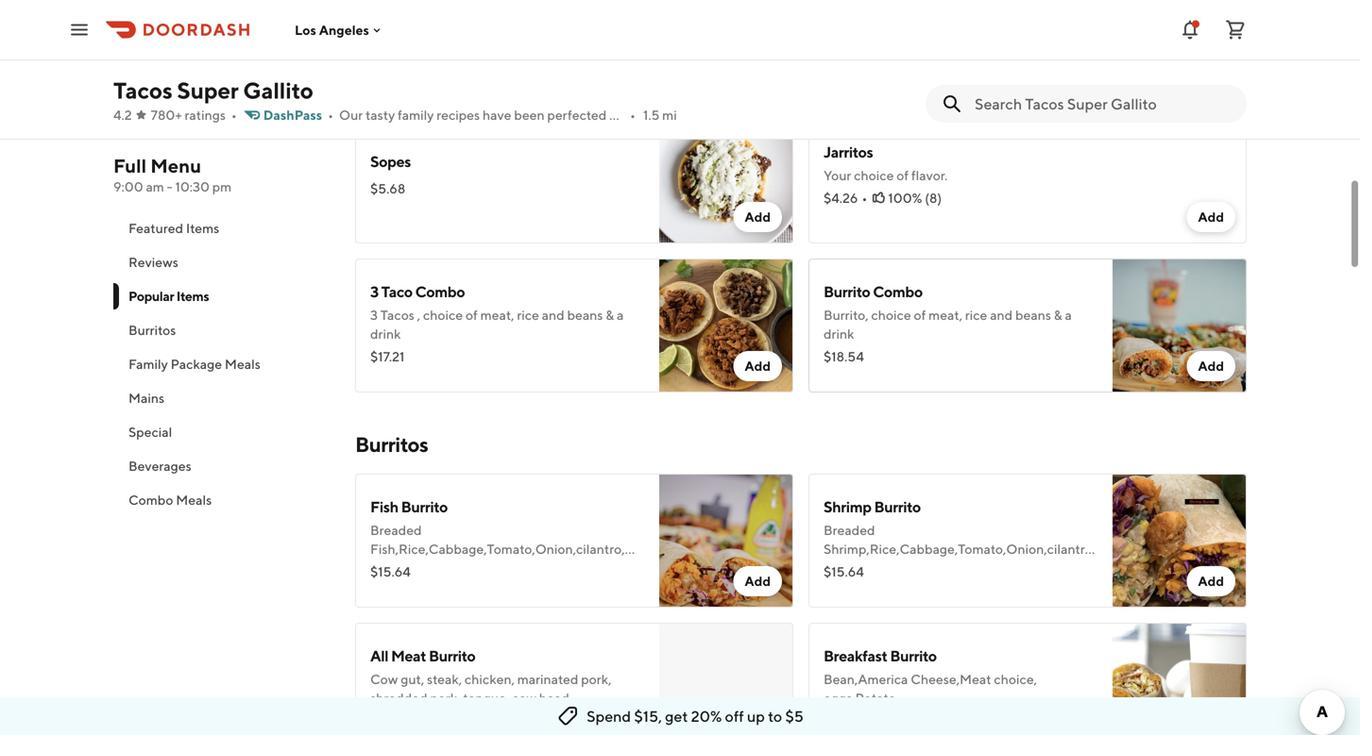 Task type: vqa. For each thing, say whether or not it's contained in the screenshot.
100% (8)
yes



Task type: locate. For each thing, give the bounding box(es) containing it.
of
[[897, 168, 909, 183], [466, 307, 478, 323], [914, 307, 926, 323]]

special for fish
[[370, 561, 412, 576]]

drink up $17.21
[[370, 326, 401, 342]]

2 a from the left
[[1065, 307, 1072, 323]]

all meat burrito image
[[659, 623, 793, 736]]

combo inside the burrito combo burrito, choice of meat, rice and beans & a drink $18.54
[[873, 283, 923, 301]]

tacos up 4.2
[[113, 77, 172, 104]]

9:00
[[113, 179, 143, 195]]

1 horizontal spatial a
[[1065, 307, 1072, 323]]

choice right burrito,
[[871, 307, 911, 323]]

special inside shrimp burrito breaded shrimp,rice,cabbage,tomato,onion,cilantro,corn,and special sauce
[[824, 561, 865, 576]]

3
[[370, 283, 379, 301], [370, 307, 378, 323]]

• for dashpass •
[[328, 107, 333, 123]]

0 vertical spatial shredded
[[962, 9, 1021, 25]]

burrito inside shrimp burrito breaded shrimp,rice,cabbage,tomato,onion,cilantro,corn,and special sauce
[[874, 498, 921, 516]]

special down shrimp in the right of the page
[[824, 561, 865, 576]]

add
[[745, 60, 771, 76], [1198, 60, 1224, 76], [745, 209, 771, 225], [1198, 209, 1224, 225], [745, 358, 771, 374], [1198, 358, 1224, 374], [745, 574, 771, 589], [1198, 574, 1224, 589]]

jarritos
[[824, 143, 873, 161]]

2 & from the left
[[1054, 307, 1062, 323]]

2 meat, from the left
[[929, 307, 962, 323]]

• right dashpass
[[328, 107, 333, 123]]

&
[[606, 307, 614, 323], [1054, 307, 1062, 323]]

1 special from the left
[[370, 561, 412, 576]]

flavor.
[[911, 168, 947, 183]]

1 horizontal spatial meat,
[[929, 307, 962, 323]]

1 vertical spatial meals
[[176, 493, 212, 508]]

burrito for shrimp
[[874, 498, 921, 516]]

meals inside combo meals button
[[176, 493, 212, 508]]

off
[[725, 708, 744, 726]]

0 horizontal spatial meat,
[[480, 307, 514, 323]]

meals inside the family package meals button
[[225, 357, 261, 372]]

reviews
[[128, 255, 178, 270]]

burrito combo image
[[1113, 259, 1247, 393]]

spend
[[587, 708, 631, 726]]

0 horizontal spatial meals
[[176, 493, 212, 508]]

1 vertical spatial tacos
[[380, 307, 415, 323]]

combo
[[415, 283, 465, 301], [873, 283, 923, 301], [128, 493, 173, 508]]

a inside the burrito combo burrito, choice of meat, rice and beans & a drink $18.54
[[1065, 307, 1072, 323]]

items for popular items
[[176, 289, 209, 304]]

shredded up sour
[[930, 28, 989, 43]]

burrito up 'cheese,meat'
[[890, 647, 937, 665]]

1 drink from the left
[[370, 326, 401, 342]]

all
[[370, 647, 388, 665]]

burrito up steak,
[[429, 647, 475, 665]]

0 vertical spatial pork,
[[581, 672, 611, 688]]

1 vertical spatial pork,
[[430, 691, 460, 706]]

special inside fish burrito breaded fish,rice,cabbage,tomato,onion,cilantro,corn,and special sauce
[[370, 561, 412, 576]]

tacos inside "3 taco combo 3 tacos , choice of meat, rice and beans & a drink $17.21"
[[380, 307, 415, 323]]

tacos left ,
[[380, 307, 415, 323]]

all meat burrito cow gut, steak, chicken, marinated pork, shredded pork, tongue, cow head.
[[370, 647, 611, 706]]

1 horizontal spatial sauce
[[868, 561, 905, 576]]

sopes
[[370, 153, 411, 170]]

100%
[[888, 190, 922, 206]]

burritos up fish
[[355, 433, 428, 457]]

burritos down popular
[[128, 323, 176, 338]]

shrimp
[[824, 498, 871, 516]]

combo inside button
[[128, 493, 173, 508]]

ratings
[[185, 107, 226, 123]]

special button
[[113, 416, 332, 450]]

chicken,
[[404, 18, 457, 34]]

2 drink from the left
[[824, 326, 854, 342]]

2 special from the left
[[824, 561, 865, 576]]

0 horizontal spatial &
[[606, 307, 614, 323]]

sauce inside shrimp burrito breaded shrimp,rice,cabbage,tomato,onion,cilantro,corn,and special sauce
[[868, 561, 905, 576]]

cheese,american
[[824, 28, 927, 43]]

popular
[[128, 289, 174, 304]]

0 horizontal spatial combo
[[128, 493, 173, 508]]

0 vertical spatial tacos
[[113, 77, 172, 104]]

shredded
[[962, 9, 1021, 25], [930, 28, 989, 43]]

0 horizontal spatial drink
[[370, 326, 401, 342]]

1 horizontal spatial $15.64
[[824, 564, 864, 580]]

2 horizontal spatial combo
[[873, 283, 923, 301]]

•
[[866, 51, 872, 66], [231, 107, 237, 123], [328, 107, 333, 123], [630, 107, 636, 123], [862, 190, 867, 206]]

1 horizontal spatial combo
[[415, 283, 465, 301]]

items inside featured items button
[[186, 221, 219, 236]]

special
[[370, 561, 412, 576], [824, 561, 865, 576]]

notification bell image
[[1179, 18, 1201, 41]]

jarritos your choice of flavor.
[[824, 143, 947, 183]]

cheese,meat
[[992, 28, 1072, 43]]

mi
[[662, 107, 677, 123]]

sour
[[926, 47, 954, 62]]

choice right ,
[[423, 307, 463, 323]]

1 horizontal spatial tacos
[[380, 307, 415, 323]]

am
[[146, 179, 164, 195]]

• right '$4.26'
[[862, 190, 867, 206]]

1 sauce from the left
[[415, 561, 451, 576]]

• down cheese,american
[[866, 51, 872, 66]]

reviews button
[[113, 246, 332, 280]]

1 beans from the left
[[567, 307, 603, 323]]

special down fish
[[370, 561, 412, 576]]

2 and from the left
[[990, 307, 1013, 323]]

mains
[[128, 391, 164, 406]]

burrito inside fish burrito breaded fish,rice,cabbage,tomato,onion,cilantro,corn,and special sauce
[[401, 498, 448, 516]]

and
[[542, 307, 564, 323], [990, 307, 1013, 323]]

3 taco combo 3 tacos , choice of meat, rice and beans & a drink $17.21
[[370, 283, 624, 365]]

$15.64 down fish
[[370, 564, 411, 580]]

shrimp burrito image
[[1113, 474, 1247, 608]]

menu
[[150, 155, 201, 177]]

1 $15.64 from the left
[[370, 564, 411, 580]]

fries,monterey
[[869, 9, 960, 25]]

780+ ratings •
[[151, 107, 237, 123]]

tamales image
[[659, 0, 793, 94]]

0 vertical spatial meals
[[225, 357, 261, 372]]

drink down burrito,
[[824, 326, 854, 342]]

choice
[[854, 168, 894, 183], [423, 307, 463, 323], [871, 307, 911, 323]]

of right ,
[[466, 307, 478, 323]]

breakfast burrito image
[[1113, 623, 1247, 736]]

1 vertical spatial 3
[[370, 307, 378, 323]]

shredded up cream,jalapenos
[[962, 9, 1021, 25]]

pork, down steak,
[[430, 691, 460, 706]]

items up reviews button
[[186, 221, 219, 236]]

3 left taco
[[370, 283, 379, 301]]

pork,
[[581, 672, 611, 688], [430, 691, 460, 706]]

pork, chicken, cheese/chile
[[370, 18, 544, 34]]

sauce up the meat
[[415, 561, 451, 576]]

a inside "3 taco combo 3 tacos , choice of meat, rice and beans & a drink $17.21"
[[617, 307, 624, 323]]

rice inside the burrito combo burrito, choice of meat, rice and beans & a drink $18.54
[[965, 307, 987, 323]]

0 horizontal spatial burritos
[[128, 323, 176, 338]]

2 rice from the left
[[965, 307, 987, 323]]

asada fries image
[[1113, 0, 1247, 94]]

0 vertical spatial 3
[[370, 283, 379, 301]]

0 horizontal spatial special
[[370, 561, 412, 576]]

1 3 from the top
[[370, 283, 379, 301]]

0 horizontal spatial sauce
[[415, 561, 451, 576]]

choice inside "3 taco combo 3 tacos , choice of meat, rice and beans & a drink $17.21"
[[423, 307, 463, 323]]

2 3 from the top
[[370, 307, 378, 323]]

1 meat, from the left
[[480, 307, 514, 323]]

0 horizontal spatial a
[[617, 307, 624, 323]]

2 sauce from the left
[[868, 561, 905, 576]]

0 horizontal spatial $15.64
[[370, 564, 411, 580]]

0 horizontal spatial beans
[[567, 307, 603, 323]]

$4.26
[[824, 190, 858, 206]]

full
[[113, 155, 146, 177]]

choice down jarritos
[[854, 168, 894, 183]]

1 vertical spatial shredded
[[930, 28, 989, 43]]

combo down 'beverages'
[[128, 493, 173, 508]]

$15,
[[634, 708, 662, 726]]

2 breaded from the left
[[824, 523, 875, 538]]

burrito inside breakfast burrito bean,america cheese,meat choice, eggs,potato
[[890, 647, 937, 665]]

(10)
[[922, 51, 945, 66]]

1 horizontal spatial of
[[897, 168, 909, 183]]

1 horizontal spatial special
[[824, 561, 865, 576]]

burrito
[[824, 283, 870, 301], [401, 498, 448, 516], [874, 498, 921, 516], [429, 647, 475, 665], [890, 647, 937, 665]]

of right burrito,
[[914, 307, 926, 323]]

burrito right shrimp in the right of the page
[[874, 498, 921, 516]]

super
[[177, 77, 239, 104]]

add button
[[733, 53, 782, 83], [1187, 53, 1235, 83], [733, 202, 782, 232], [1187, 202, 1235, 232], [733, 351, 782, 382], [1187, 351, 1235, 382], [733, 567, 782, 597], [1187, 567, 1235, 597]]

meat,
[[480, 307, 514, 323], [929, 307, 962, 323]]

beans inside the burrito combo burrito, choice of meat, rice and beans & a drink $18.54
[[1015, 307, 1051, 323]]

of inside "3 taco combo 3 tacos , choice of meat, rice and beans & a drink $17.21"
[[466, 307, 478, 323]]

combo down 100%
[[873, 283, 923, 301]]

burrito up burrito,
[[824, 283, 870, 301]]

2 $15.64 from the left
[[824, 564, 864, 580]]

breaded down fish
[[370, 523, 422, 538]]

$15.64 down shrimp in the right of the page
[[824, 564, 864, 580]]

0 horizontal spatial breaded
[[370, 523, 422, 538]]

breakfast burrito bean,america cheese,meat choice, eggs,potato
[[824, 647, 1037, 706]]

fish burrito image
[[659, 474, 793, 608]]

2 horizontal spatial of
[[914, 307, 926, 323]]

1 rice from the left
[[517, 307, 539, 323]]

family
[[128, 357, 168, 372]]

20%
[[691, 708, 722, 726]]

burrito inside the burrito combo burrito, choice of meat, rice and beans & a drink $18.54
[[824, 283, 870, 301]]

sauce down shrimp in the right of the page
[[868, 561, 905, 576]]

1 horizontal spatial rice
[[965, 307, 987, 323]]

pork, up spend
[[581, 672, 611, 688]]

steak,
[[427, 672, 462, 688]]

meals down burritos "button"
[[225, 357, 261, 372]]

bean,america
[[824, 672, 908, 688]]

0 horizontal spatial and
[[542, 307, 564, 323]]

• right ratings
[[231, 107, 237, 123]]

1 a from the left
[[617, 307, 624, 323]]

burrito right fish
[[401, 498, 448, 516]]

breaded
[[370, 523, 422, 538], [824, 523, 875, 538]]

1 horizontal spatial breaded
[[824, 523, 875, 538]]

featured
[[128, 221, 183, 236]]

1 horizontal spatial and
[[990, 307, 1013, 323]]

sauce inside fish burrito breaded fish,rice,cabbage,tomato,onion,cilantro,corn,and special sauce
[[415, 561, 451, 576]]

drink inside "3 taco combo 3 tacos , choice of meat, rice and beans & a drink $17.21"
[[370, 326, 401, 342]]

breaded for fish
[[370, 523, 422, 538]]

up
[[747, 708, 765, 726]]

0 horizontal spatial of
[[466, 307, 478, 323]]

of up 100%
[[897, 168, 909, 183]]

cow
[[512, 691, 536, 706]]

items right popular
[[176, 289, 209, 304]]

combo inside "3 taco combo 3 tacos , choice of meat, rice and beans & a drink $17.21"
[[415, 283, 465, 301]]

0 horizontal spatial pork,
[[430, 691, 460, 706]]

your
[[824, 168, 851, 183]]

sauce for fish burrito
[[415, 561, 451, 576]]

1 horizontal spatial beans
[[1015, 307, 1051, 323]]

breaded down shrimp in the right of the page
[[824, 523, 875, 538]]

meals down the beverages button
[[176, 493, 212, 508]]

a
[[617, 307, 624, 323], [1065, 307, 1072, 323]]

• left 1.5
[[630, 107, 636, 123]]

0 vertical spatial items
[[186, 221, 219, 236]]

choice inside jarritos your choice of flavor.
[[854, 168, 894, 183]]

breaded inside fish burrito breaded fish,rice,cabbage,tomato,onion,cilantro,corn,and special sauce
[[370, 523, 422, 538]]

3 up $17.21
[[370, 307, 378, 323]]

rice
[[517, 307, 539, 323], [965, 307, 987, 323]]

meat, inside "3 taco combo 3 tacos , choice of meat, rice and beans & a drink $17.21"
[[480, 307, 514, 323]]

1 horizontal spatial burritos
[[355, 433, 428, 457]]

1 breaded from the left
[[370, 523, 422, 538]]

0 vertical spatial burritos
[[128, 323, 176, 338]]

breaded inside shrimp burrito breaded shrimp,rice,cabbage,tomato,onion,cilantro,corn,and special sauce
[[824, 523, 875, 538]]

2 beans from the left
[[1015, 307, 1051, 323]]

3 taco combo image
[[659, 259, 793, 393]]

$15.64
[[370, 564, 411, 580], [824, 564, 864, 580]]

breakfast
[[824, 647, 887, 665]]

1 horizontal spatial drink
[[824, 326, 854, 342]]

tacos
[[113, 77, 172, 104], [380, 307, 415, 323]]

1 horizontal spatial &
[[1054, 307, 1062, 323]]

1 horizontal spatial meals
[[225, 357, 261, 372]]

rice inside "3 taco combo 3 tacos , choice of meat, rice and beans & a drink $17.21"
[[517, 307, 539, 323]]

1 vertical spatial items
[[176, 289, 209, 304]]

0 horizontal spatial rice
[[517, 307, 539, 323]]

1 & from the left
[[606, 307, 614, 323]]

1 and from the left
[[542, 307, 564, 323]]

combo up ,
[[415, 283, 465, 301]]



Task type: describe. For each thing, give the bounding box(es) containing it.
burrito for breakfast
[[890, 647, 937, 665]]

meat, inside the burrito combo burrito, choice of meat, rice and beans & a drink $18.54
[[929, 307, 962, 323]]

pm
[[212, 179, 232, 195]]

cream,jalapenos
[[957, 47, 1061, 62]]

items for featured items
[[186, 221, 219, 236]]

french fries,monterey shredded cheese,american shredded cheese,meat choice, mexican sour cream,jalapenos
[[824, 9, 1072, 62]]

spend $15, get 20% off up to $5
[[587, 708, 804, 726]]

$5.68
[[370, 181, 405, 196]]

beans inside "3 taco combo 3 tacos , choice of meat, rice and beans & a drink $17.21"
[[567, 307, 603, 323]]

• 1.5 mi
[[630, 107, 677, 123]]

choice,
[[994, 672, 1037, 688]]

(8)
[[925, 190, 942, 206]]

beverages
[[128, 459, 191, 474]]

of inside jarritos your choice of flavor.
[[897, 168, 909, 183]]

shredded
[[370, 691, 427, 706]]

780+
[[151, 107, 182, 123]]

gut,
[[401, 672, 424, 688]]

marinated
[[517, 672, 578, 688]]

family package meals
[[128, 357, 261, 372]]

drink inside the burrito combo burrito, choice of meat, rice and beans & a drink $18.54
[[824, 326, 854, 342]]

$17.21
[[370, 349, 405, 365]]

1.5
[[643, 107, 660, 123]]

cheese/chile
[[460, 18, 544, 34]]

dashpass •
[[263, 107, 333, 123]]

burrito for fish
[[401, 498, 448, 516]]

4.2
[[113, 107, 132, 123]]

fish burrito breaded fish,rice,cabbage,tomato,onion,cilantro,corn,and special sauce
[[370, 498, 681, 576]]

sopes image
[[659, 110, 793, 244]]

gallito
[[243, 77, 313, 104]]

• for $14.22 •
[[866, 51, 872, 66]]

shrimp,rice,cabbage,tomato,onion,cilantro,corn,and
[[824, 542, 1152, 557]]

1 vertical spatial burritos
[[355, 433, 428, 457]]

featured items button
[[113, 212, 332, 246]]

angeles
[[319, 22, 369, 38]]

get
[[665, 708, 688, 726]]

$18.54
[[824, 349, 864, 365]]

burrito combo burrito, choice of meat, rice and beans & a drink $18.54
[[824, 283, 1072, 365]]

mexican
[[873, 47, 924, 62]]

dashpass
[[263, 107, 322, 123]]

family package meals button
[[113, 348, 332, 382]]

70%
[[893, 51, 919, 66]]

meat
[[391, 647, 426, 665]]

sauce for shrimp burrito
[[868, 561, 905, 576]]

$5
[[785, 708, 804, 726]]

tacos super gallito
[[113, 77, 313, 104]]

chicken,
[[465, 672, 515, 688]]

$15.64 for shrimp
[[824, 564, 864, 580]]

100% (8)
[[888, 190, 942, 206]]

los angeles button
[[295, 22, 384, 38]]

cow
[[370, 672, 398, 688]]

burrito inside all meat burrito cow gut, steak, chicken, marinated pork, shredded pork, tongue, cow head.
[[429, 647, 475, 665]]

-
[[167, 179, 173, 195]]

popular items
[[128, 289, 209, 304]]

eggs,potato
[[824, 691, 896, 706]]

taco
[[381, 283, 413, 301]]

$4.26 •
[[824, 190, 867, 206]]

and inside the burrito combo burrito, choice of meat, rice and beans & a drink $18.54
[[990, 307, 1013, 323]]

special
[[128, 425, 172, 440]]

70% (10)
[[893, 51, 945, 66]]

Item Search search field
[[975, 94, 1232, 114]]

los
[[295, 22, 316, 38]]

of inside the burrito combo burrito, choice of meat, rice and beans & a drink $18.54
[[914, 307, 926, 323]]

0 horizontal spatial tacos
[[113, 77, 172, 104]]

combo meals button
[[113, 484, 332, 518]]

& inside "3 taco combo 3 tacos , choice of meat, rice and beans & a drink $17.21"
[[606, 307, 614, 323]]

and inside "3 taco combo 3 tacos , choice of meat, rice and beans & a drink $17.21"
[[542, 307, 564, 323]]

pork,
[[370, 18, 401, 34]]

combo meals
[[128, 493, 212, 508]]

$14.22
[[824, 51, 863, 66]]

open menu image
[[68, 18, 91, 41]]

head.
[[539, 691, 572, 706]]

cheese,meat
[[911, 672, 991, 688]]

• for $4.26 •
[[862, 190, 867, 206]]

package
[[171, 357, 222, 372]]

to
[[768, 708, 782, 726]]

fish,rice,cabbage,tomato,onion,cilantro,corn,and
[[370, 542, 681, 557]]

french
[[824, 9, 866, 25]]

burritos inside "button"
[[128, 323, 176, 338]]

mains button
[[113, 382, 332, 416]]

choice inside the burrito combo burrito, choice of meat, rice and beans & a drink $18.54
[[871, 307, 911, 323]]

10:30
[[175, 179, 210, 195]]

0 items, open order cart image
[[1224, 18, 1247, 41]]

burritos button
[[113, 314, 332, 348]]

featured items
[[128, 221, 219, 236]]

& inside the burrito combo burrito, choice of meat, rice and beans & a drink $18.54
[[1054, 307, 1062, 323]]

beverages button
[[113, 450, 332, 484]]

1 horizontal spatial pork,
[[581, 672, 611, 688]]

breaded for shrimp
[[824, 523, 875, 538]]

tongue,
[[463, 691, 509, 706]]

special for shrimp
[[824, 561, 865, 576]]

fish
[[370, 498, 398, 516]]

burrito,
[[824, 307, 869, 323]]

shrimp burrito breaded shrimp,rice,cabbage,tomato,onion,cilantro,corn,and special sauce
[[824, 498, 1152, 576]]

full menu 9:00 am - 10:30 pm
[[113, 155, 232, 195]]

los angeles
[[295, 22, 369, 38]]

$15.64 for fish
[[370, 564, 411, 580]]



